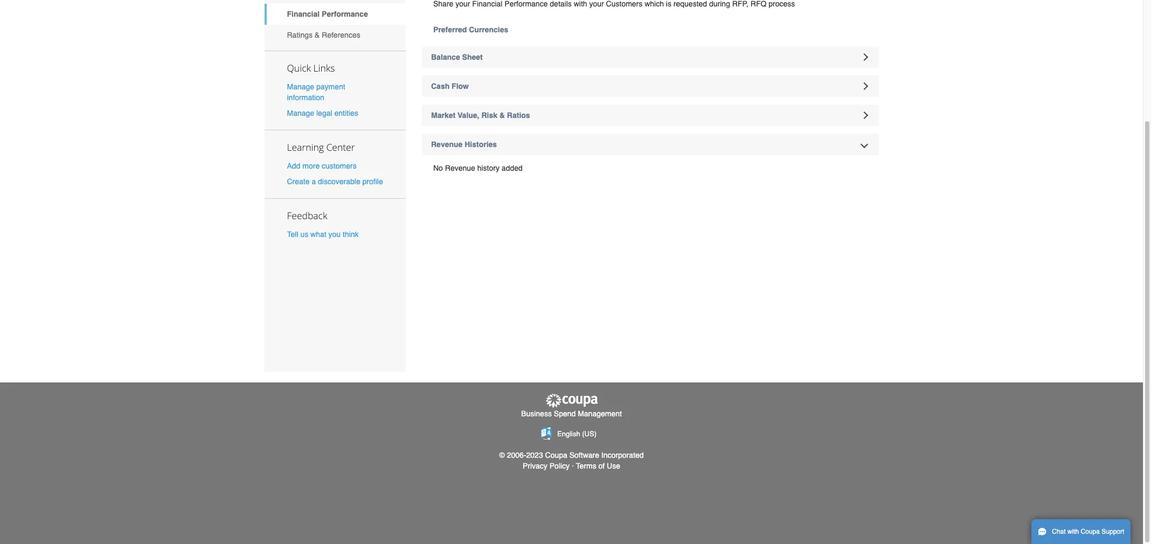 Task type: vqa. For each thing, say whether or not it's contained in the screenshot.
Financial Performance
yes



Task type: locate. For each thing, give the bounding box(es) containing it.
incorporated
[[601, 451, 644, 460]]

spend
[[554, 410, 576, 418]]

more
[[303, 162, 320, 170]]

1 vertical spatial coupa
[[1081, 528, 1100, 536]]

©
[[499, 451, 505, 460]]

center
[[326, 141, 355, 154]]

revenue
[[431, 140, 463, 149], [445, 164, 475, 172]]

&
[[315, 31, 320, 39], [500, 111, 505, 120]]

0 vertical spatial revenue
[[431, 140, 463, 149]]

balance sheet button
[[422, 46, 879, 68]]

2 manage from the top
[[287, 109, 314, 117]]

coupa up policy
[[545, 451, 567, 460]]

revenue histories
[[431, 140, 497, 149]]

added
[[502, 164, 523, 172]]

cash
[[431, 82, 450, 91]]

of
[[599, 462, 605, 470]]

manage down information
[[287, 109, 314, 117]]

2006-
[[507, 451, 526, 460]]

© 2006-2023 coupa software incorporated
[[499, 451, 644, 460]]

manage payment information
[[287, 82, 345, 102]]

& right risk
[[500, 111, 505, 120]]

ratios
[[507, 111, 530, 120]]

& right ratings
[[315, 31, 320, 39]]

with
[[1068, 528, 1079, 536]]

balance sheet
[[431, 53, 483, 61]]

chat with coupa support button
[[1032, 520, 1131, 544]]

manage payment information link
[[287, 82, 345, 102]]

legal
[[316, 109, 332, 117]]

english (us)
[[557, 430, 597, 438]]

currencies
[[469, 25, 508, 34]]

create a discoverable profile
[[287, 177, 383, 186]]

what
[[310, 230, 326, 239]]

1 horizontal spatial coupa
[[1081, 528, 1100, 536]]

no
[[433, 164, 443, 172]]

0 vertical spatial manage
[[287, 82, 314, 91]]

learning
[[287, 141, 324, 154]]

manage legal entities
[[287, 109, 358, 117]]

business spend management
[[521, 410, 622, 418]]

1 manage from the top
[[287, 82, 314, 91]]

sheet
[[462, 53, 483, 61]]

terms
[[576, 462, 596, 470]]

market value, risk & ratios button
[[422, 105, 879, 126]]

risk
[[481, 111, 497, 120]]

financial
[[287, 10, 320, 18]]

quick links
[[287, 61, 335, 74]]

links
[[313, 61, 335, 74]]

customers
[[322, 162, 357, 170]]

0 horizontal spatial &
[[315, 31, 320, 39]]

histories
[[465, 140, 497, 149]]

privacy
[[523, 462, 547, 470]]

use
[[607, 462, 620, 470]]

0 vertical spatial coupa
[[545, 451, 567, 460]]

preferred
[[433, 25, 467, 34]]

add
[[287, 162, 300, 170]]

tell
[[287, 230, 298, 239]]

cash flow button
[[422, 75, 879, 97]]

1 vertical spatial manage
[[287, 109, 314, 117]]

manage for manage legal entities
[[287, 109, 314, 117]]

coupa right the 'with'
[[1081, 528, 1100, 536]]

1 vertical spatial &
[[500, 111, 505, 120]]

revenue inside "dropdown button"
[[431, 140, 463, 149]]

chat
[[1052, 528, 1066, 536]]

add more customers
[[287, 162, 357, 170]]

1 horizontal spatial &
[[500, 111, 505, 120]]

information
[[287, 93, 324, 102]]

business
[[521, 410, 552, 418]]

ratings & references link
[[264, 25, 406, 45]]

privacy policy
[[523, 462, 570, 470]]

tell us what you think
[[287, 230, 359, 239]]

manage up information
[[287, 82, 314, 91]]

revenue right no
[[445, 164, 475, 172]]

0 horizontal spatial coupa
[[545, 451, 567, 460]]

& inside dropdown button
[[500, 111, 505, 120]]

manage
[[287, 82, 314, 91], [287, 109, 314, 117]]

coupa inside chat with coupa support button
[[1081, 528, 1100, 536]]

revenue histories button
[[422, 134, 879, 155]]

entities
[[334, 109, 358, 117]]

create
[[287, 177, 310, 186]]

payment
[[316, 82, 345, 91]]

terms of use
[[576, 462, 620, 470]]

financial performance link
[[264, 4, 406, 25]]

manage legal entities link
[[287, 109, 358, 117]]

manage for manage payment information
[[287, 82, 314, 91]]

coupa
[[545, 451, 567, 460], [1081, 528, 1100, 536]]

revenue up no
[[431, 140, 463, 149]]

0 vertical spatial &
[[315, 31, 320, 39]]

privacy policy link
[[523, 462, 570, 470]]

manage inside manage payment information
[[287, 82, 314, 91]]

terms of use link
[[576, 462, 620, 470]]

preferred currencies
[[433, 25, 508, 34]]



Task type: describe. For each thing, give the bounding box(es) containing it.
balance
[[431, 53, 460, 61]]

quick
[[287, 61, 311, 74]]

think
[[343, 230, 359, 239]]

coupa supplier portal image
[[545, 393, 598, 409]]

feedback
[[287, 209, 327, 222]]

policy
[[550, 462, 570, 470]]

no revenue history added
[[433, 164, 523, 172]]

balance sheet heading
[[422, 46, 879, 68]]

market value, risk & ratios heading
[[422, 105, 879, 126]]

revenue histories heading
[[422, 134, 879, 155]]

a
[[312, 177, 316, 186]]

references
[[322, 31, 360, 39]]

support
[[1102, 528, 1124, 536]]

chat with coupa support
[[1052, 528, 1124, 536]]

(us)
[[582, 430, 597, 438]]

performance
[[322, 10, 368, 18]]

learning center
[[287, 141, 355, 154]]

1 vertical spatial revenue
[[445, 164, 475, 172]]

market value, risk & ratios
[[431, 111, 530, 120]]

us
[[300, 230, 308, 239]]

software
[[570, 451, 599, 460]]

cash flow
[[431, 82, 469, 91]]

history
[[477, 164, 500, 172]]

flow
[[452, 82, 469, 91]]

you
[[328, 230, 341, 239]]

add more customers link
[[287, 162, 357, 170]]

cash flow heading
[[422, 75, 879, 97]]

management
[[578, 410, 622, 418]]

financial performance
[[287, 10, 368, 18]]

ratings & references
[[287, 31, 360, 39]]

create a discoverable profile link
[[287, 177, 383, 186]]

profile
[[362, 177, 383, 186]]

value,
[[458, 111, 479, 120]]

ratings
[[287, 31, 313, 39]]

discoverable
[[318, 177, 360, 186]]

2023
[[526, 451, 543, 460]]

tell us what you think button
[[287, 229, 359, 240]]

market
[[431, 111, 455, 120]]

english
[[557, 430, 580, 438]]



